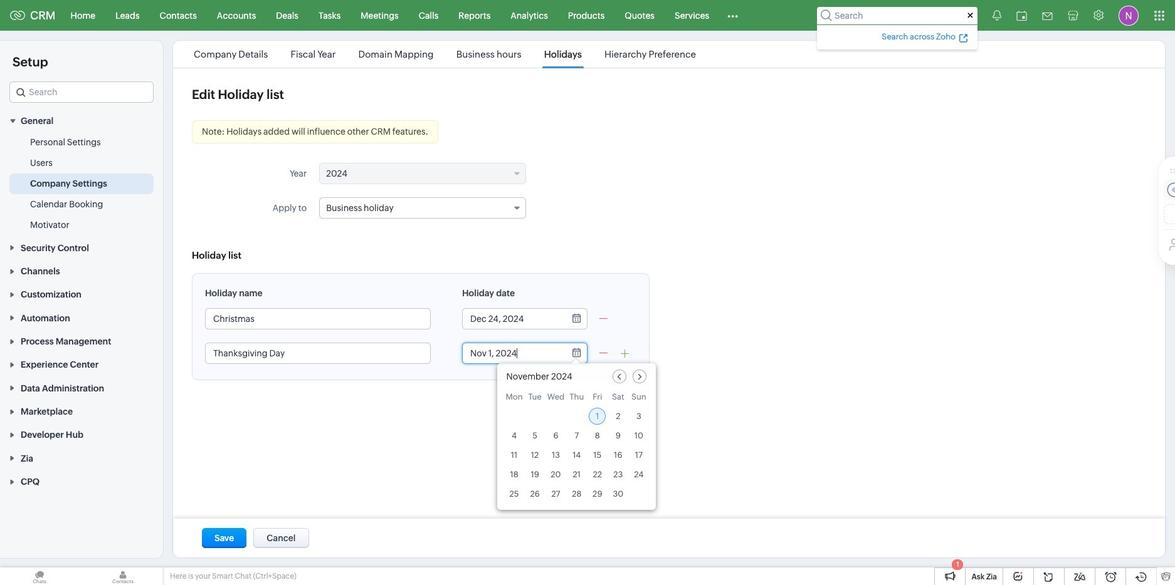 Task type: describe. For each thing, give the bounding box(es) containing it.
profile element
[[1111, 0, 1146, 30]]

0 horizontal spatial cell
[[568, 408, 585, 425]]

friday column header
[[589, 393, 606, 406]]

MMM d, yyyy text field
[[463, 309, 563, 329]]

1 horizontal spatial cell
[[630, 486, 647, 503]]

MMM d, yyyy text field
[[463, 344, 563, 364]]

tuesday column header
[[527, 393, 543, 406]]

monday column header
[[506, 393, 523, 406]]

1 row from the top
[[506, 393, 647, 406]]

6 row from the top
[[506, 486, 647, 503]]

Holiday name text field
[[206, 344, 430, 364]]

none field search
[[9, 82, 154, 103]]

mails element
[[1035, 1, 1060, 30]]

wednesday column header
[[547, 393, 565, 406]]

chats image
[[0, 568, 79, 586]]

profile image
[[1119, 5, 1139, 25]]

signals image
[[993, 10, 1001, 21]]

3 row from the top
[[506, 428, 647, 445]]

thursday column header
[[568, 393, 585, 406]]

2 row from the top
[[506, 408, 647, 425]]

sunday column header
[[630, 393, 647, 406]]

contacts image
[[83, 568, 162, 586]]

create menu image
[[962, 8, 978, 23]]

signals element
[[985, 0, 1009, 31]]

calendar image
[[1017, 10, 1027, 20]]



Task type: locate. For each thing, give the bounding box(es) containing it.
list
[[182, 41, 707, 68]]

region
[[0, 133, 163, 236]]

Search field
[[817, 7, 978, 24]]

4 row from the top
[[506, 447, 647, 464]]

Other Modules field
[[719, 5, 746, 25]]

mails image
[[1042, 12, 1053, 20]]

Search text field
[[10, 82, 153, 102]]

Holiday name text field
[[206, 309, 430, 329]]

5 row from the top
[[506, 467, 647, 483]]

grid
[[497, 390, 656, 510]]

create menu element
[[954, 0, 985, 30]]

None field
[[9, 82, 154, 103], [319, 163, 526, 184], [319, 198, 526, 219], [319, 163, 526, 184], [319, 198, 526, 219]]

1 vertical spatial cell
[[630, 486, 647, 503]]

row
[[506, 393, 647, 406], [506, 408, 647, 425], [506, 428, 647, 445], [506, 447, 647, 464], [506, 467, 647, 483], [506, 486, 647, 503]]

saturday column header
[[610, 393, 627, 406]]

0 vertical spatial cell
[[568, 408, 585, 425]]

cell
[[568, 408, 585, 425], [630, 486, 647, 503]]



Task type: vqa. For each thing, say whether or not it's contained in the screenshot.
tuesday column header
yes



